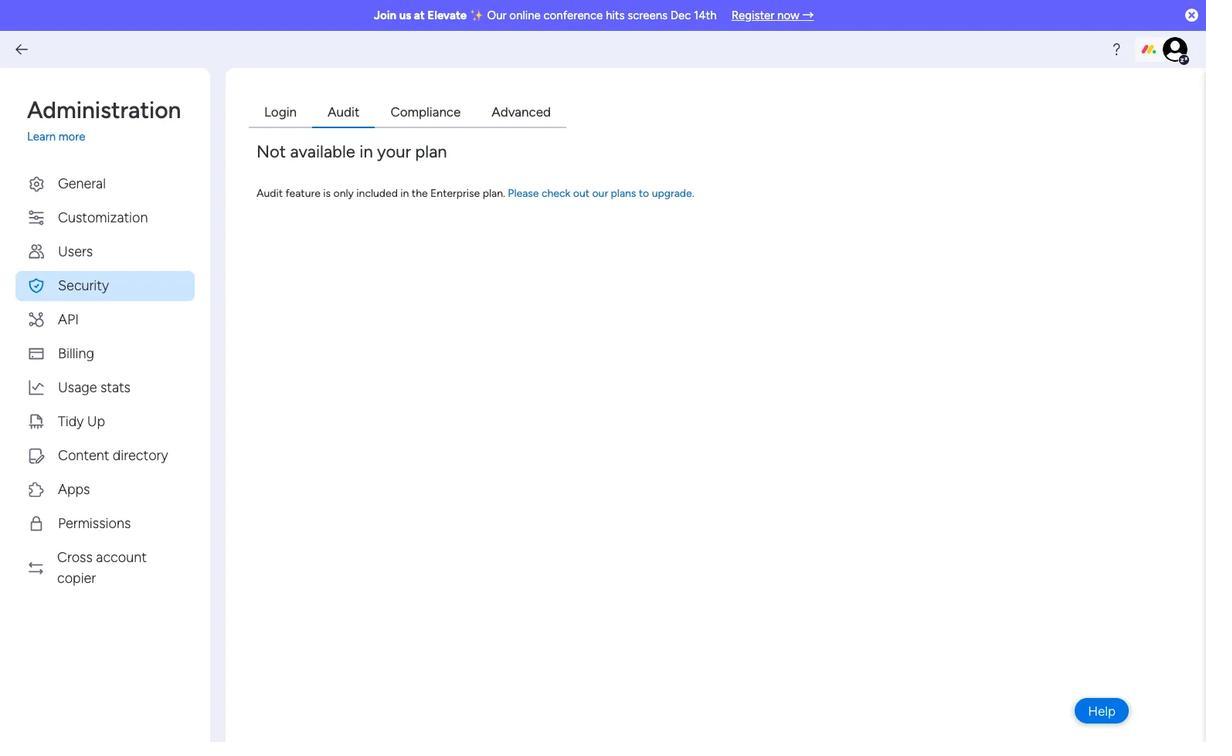 Task type: describe. For each thing, give the bounding box(es) containing it.
content
[[58, 447, 109, 464]]

register
[[731, 8, 774, 22]]

tidy
[[58, 413, 84, 430]]

enterprise
[[430, 187, 480, 200]]

plan
[[415, 141, 447, 162]]

conference
[[543, 8, 603, 22]]

learn more link
[[27, 128, 195, 146]]

elevate
[[428, 8, 467, 22]]

up
[[87, 413, 105, 430]]

us
[[399, 8, 411, 22]]

advanced link
[[476, 99, 566, 128]]

advanced
[[492, 104, 551, 120]]

at
[[414, 8, 425, 22]]

cross
[[57, 549, 93, 566]]

audit feature is only included in the enterprise plan. please check out our plans to upgrade.
[[257, 187, 694, 200]]

usage stats button
[[15, 373, 195, 403]]

customization
[[58, 209, 148, 226]]

to
[[639, 187, 649, 200]]

your
[[377, 141, 411, 162]]

billing
[[58, 345, 94, 362]]

permissions
[[58, 515, 131, 532]]

please
[[508, 187, 539, 200]]

tidy up
[[58, 413, 105, 430]]

users button
[[15, 237, 195, 267]]

1 horizontal spatial in
[[400, 187, 409, 200]]

jacob simon image
[[1163, 37, 1187, 62]]

feature
[[285, 187, 321, 200]]

back to workspace image
[[14, 42, 29, 57]]

is
[[323, 187, 331, 200]]

0 vertical spatial in
[[359, 141, 373, 162]]

screens
[[627, 8, 668, 22]]

apps button
[[15, 475, 195, 505]]

audit for audit
[[328, 104, 360, 120]]

content directory button
[[15, 441, 195, 471]]

→
[[802, 8, 814, 22]]

security
[[58, 277, 109, 294]]

14th
[[694, 8, 717, 22]]

security button
[[15, 271, 195, 301]]

api
[[58, 311, 79, 328]]

content directory
[[58, 447, 168, 464]]

cross account copier button
[[15, 543, 195, 594]]

learn
[[27, 130, 56, 144]]

check
[[542, 187, 570, 200]]

tidy up button
[[15, 407, 195, 437]]

plans
[[611, 187, 636, 200]]



Task type: locate. For each thing, give the bounding box(es) containing it.
out
[[573, 187, 590, 200]]

audit for audit feature is only included in the enterprise plan. please check out our plans to upgrade.
[[257, 187, 283, 200]]

account
[[96, 549, 147, 566]]

✨
[[470, 8, 484, 22]]

0 horizontal spatial in
[[359, 141, 373, 162]]

our
[[592, 187, 608, 200]]

0 horizontal spatial audit
[[257, 187, 283, 200]]

upgrade.
[[652, 187, 694, 200]]

customization button
[[15, 203, 195, 233]]

our
[[487, 8, 507, 22]]

api button
[[15, 305, 195, 335]]

users
[[58, 243, 93, 260]]

the
[[412, 187, 428, 200]]

copier
[[57, 570, 96, 587]]

join
[[374, 8, 396, 22]]

not available in your plan
[[257, 141, 447, 162]]

help button
[[1075, 698, 1129, 724]]

cross account copier
[[57, 549, 147, 587]]

help image
[[1109, 42, 1124, 57]]

help
[[1088, 703, 1116, 719]]

1 vertical spatial in
[[400, 187, 409, 200]]

general
[[58, 175, 106, 192]]

available
[[290, 141, 355, 162]]

please check out our plans to upgrade. link
[[508, 187, 694, 200]]

login link
[[249, 99, 312, 128]]

register now →
[[731, 8, 814, 22]]

usage stats
[[58, 379, 131, 396]]

general button
[[15, 169, 195, 199]]

administration
[[27, 97, 181, 124]]

plan.
[[483, 187, 505, 200]]

1 vertical spatial audit
[[257, 187, 283, 200]]

compliance
[[390, 104, 461, 120]]

join us at elevate ✨ our online conference hits screens dec 14th
[[374, 8, 717, 22]]

register now → link
[[731, 8, 814, 22]]

permissions button
[[15, 509, 195, 539]]

0 vertical spatial audit
[[328, 104, 360, 120]]

included
[[356, 187, 398, 200]]

billing button
[[15, 339, 195, 369]]

audit up not available in your plan
[[328, 104, 360, 120]]

online
[[509, 8, 541, 22]]

audit left feature
[[257, 187, 283, 200]]

audit
[[328, 104, 360, 120], [257, 187, 283, 200]]

usage
[[58, 379, 97, 396]]

not
[[257, 141, 286, 162]]

login
[[264, 104, 297, 120]]

in left your
[[359, 141, 373, 162]]

more
[[59, 130, 85, 144]]

apps
[[58, 481, 90, 498]]

in left the
[[400, 187, 409, 200]]

administration learn more
[[27, 97, 181, 144]]

stats
[[100, 379, 131, 396]]

in
[[359, 141, 373, 162], [400, 187, 409, 200]]

compliance link
[[375, 99, 476, 128]]

directory
[[113, 447, 168, 464]]

hits
[[606, 8, 625, 22]]

1 horizontal spatial audit
[[328, 104, 360, 120]]

audit link
[[312, 99, 375, 128]]

now
[[777, 8, 799, 22]]

only
[[333, 187, 354, 200]]

dec
[[670, 8, 691, 22]]



Task type: vqa. For each thing, say whether or not it's contained in the screenshot.
Advanced link
yes



